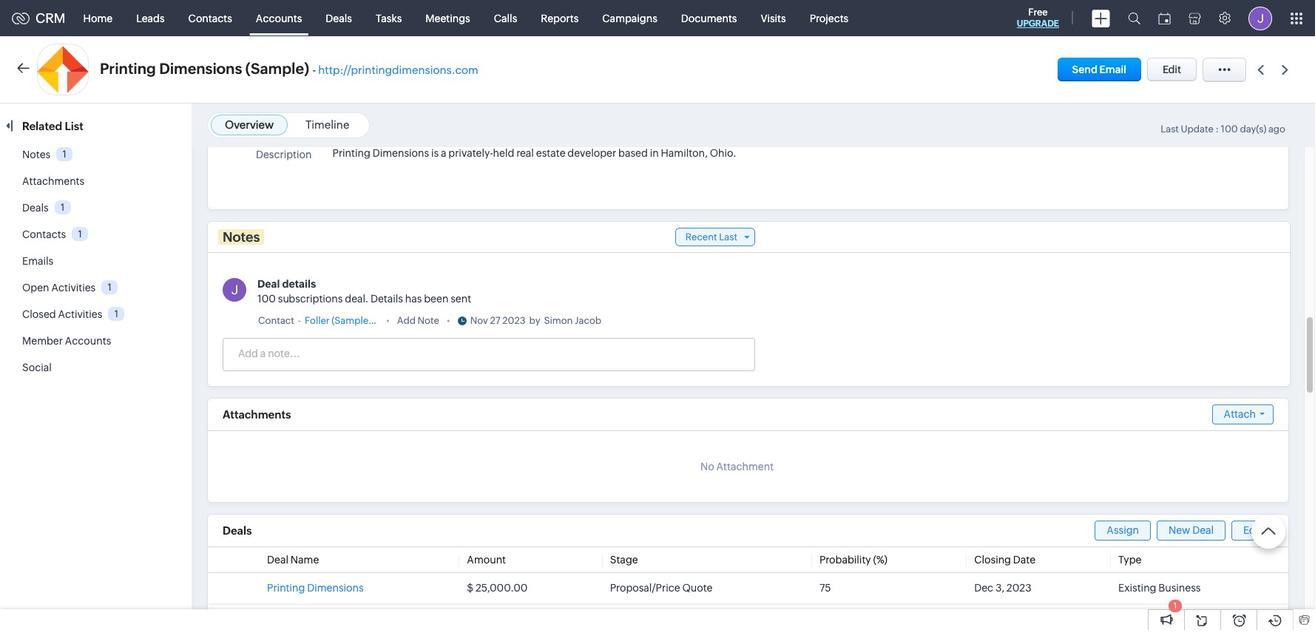 Task type: locate. For each thing, give the bounding box(es) containing it.
0 horizontal spatial accounts
[[65, 335, 111, 347]]

1 vertical spatial 100
[[257, 293, 276, 305]]

deals link down attachments 'link'
[[22, 202, 49, 214]]

dimensions left is
[[373, 147, 429, 159]]

0 horizontal spatial edit
[[1163, 64, 1181, 75]]

1 right open activities
[[108, 282, 112, 293]]

send
[[1072, 64, 1098, 75]]

deal left details
[[257, 278, 280, 290]]

1 • from the left
[[386, 315, 390, 326]]

1 vertical spatial edit
[[1244, 524, 1262, 536]]

recent
[[686, 232, 717, 243]]

1 horizontal spatial dimensions
[[307, 582, 364, 594]]

1 horizontal spatial contacts
[[188, 12, 232, 24]]

edit right new deal
[[1244, 524, 1262, 536]]

deal inside deal details 100 subscriptions deal. details has been sent
[[257, 278, 280, 290]]

0 vertical spatial attachments
[[22, 175, 84, 187]]

visits
[[761, 12, 786, 24]]

$
[[467, 582, 474, 594]]

tasks link
[[364, 0, 414, 36]]

dimensions
[[159, 60, 242, 77], [373, 147, 429, 159], [307, 582, 364, 594]]

search element
[[1119, 0, 1150, 36]]

accounts up printing dimensions (sample) - http://printingdimensions.com
[[256, 12, 302, 24]]

0 vertical spatial (sample)
[[245, 60, 309, 77]]

deal for deal details 100 subscriptions deal. details has been sent
[[257, 278, 280, 290]]

contacts link
[[177, 0, 244, 36], [22, 229, 66, 240]]

dimensions down leads link
[[159, 60, 242, 77]]

1 horizontal spatial last
[[1161, 124, 1179, 135]]

1 vertical spatial attachments
[[223, 408, 291, 421]]

printing for (sample)
[[100, 60, 156, 77]]

0 vertical spatial printing
[[100, 60, 156, 77]]

leads link
[[124, 0, 177, 36]]

1 vertical spatial activities
[[58, 308, 102, 320]]

real
[[516, 147, 534, 159]]

member accounts
[[22, 335, 111, 347]]

- up timeline
[[313, 64, 316, 76]]

0 vertical spatial last
[[1161, 124, 1179, 135]]

social link
[[22, 362, 52, 374]]

contacts
[[188, 12, 232, 24], [22, 229, 66, 240]]

0 vertical spatial 2023
[[503, 315, 526, 326]]

edit down the "calendar" icon
[[1163, 64, 1181, 75]]

accounts down closed activities link
[[65, 335, 111, 347]]

stage link
[[610, 554, 638, 566]]

create menu element
[[1083, 0, 1119, 36]]

1 up open activities
[[78, 228, 82, 240]]

profile element
[[1240, 0, 1281, 36]]

member accounts link
[[22, 335, 111, 347]]

visits link
[[749, 0, 798, 36]]

edit
[[1163, 64, 1181, 75], [1244, 524, 1262, 536]]

2023 right 3,
[[1007, 582, 1032, 594]]

crm link
[[12, 10, 66, 26]]

1 horizontal spatial contacts link
[[177, 0, 244, 36]]

dimensions down name
[[307, 582, 364, 594]]

0 horizontal spatial attachments
[[22, 175, 84, 187]]

0 horizontal spatial (sample)
[[245, 60, 309, 77]]

1 vertical spatial dimensions
[[373, 147, 429, 159]]

0 vertical spatial accounts
[[256, 12, 302, 24]]

0 horizontal spatial printing
[[100, 60, 156, 77]]

0 vertical spatial deal
[[257, 278, 280, 290]]

by simon jacob
[[529, 315, 601, 326]]

activities up closed activities link
[[51, 282, 96, 294]]

amount
[[467, 554, 506, 566]]

contacts up the emails link on the left of the page
[[22, 229, 66, 240]]

ohio.
[[710, 147, 737, 159]]

previous record image
[[1258, 65, 1264, 74]]

1 vertical spatial contacts
[[22, 229, 66, 240]]

business
[[1159, 582, 1201, 594]]

1 vertical spatial -
[[298, 315, 301, 326]]

documents link
[[669, 0, 749, 36]]

deals link left tasks
[[314, 0, 364, 36]]

0 horizontal spatial -
[[298, 315, 301, 326]]

1 horizontal spatial notes
[[223, 229, 260, 245]]

tasks
[[376, 12, 402, 24]]

printing dimensions is a privately-held real estate developer based in hamilton, ohio.
[[333, 147, 737, 159]]

0 horizontal spatial contacts link
[[22, 229, 66, 240]]

100 up contact at the left
[[257, 293, 276, 305]]

1
[[63, 149, 66, 160], [61, 202, 65, 213], [78, 228, 82, 240], [108, 282, 112, 293], [114, 308, 118, 319], [1174, 601, 1177, 610]]

details
[[371, 293, 403, 305]]

0 horizontal spatial 100
[[257, 293, 276, 305]]

printing for is
[[333, 147, 371, 159]]

dimensions for (sample)
[[159, 60, 242, 77]]

1 right notes link
[[63, 149, 66, 160]]

no
[[701, 461, 714, 473]]

$ 25,000.00
[[467, 582, 528, 594]]

deal right new
[[1193, 524, 1214, 536]]

projects
[[810, 12, 849, 24]]

attachments link
[[22, 175, 84, 187]]

free
[[1028, 7, 1048, 18]]

0 vertical spatial activities
[[51, 282, 96, 294]]

0 vertical spatial 100
[[1221, 124, 1238, 135]]

1 horizontal spatial •
[[447, 315, 450, 326]]

deal left name
[[267, 554, 288, 566]]

documents
[[681, 12, 737, 24]]

contacts link up the emails link on the left of the page
[[22, 229, 66, 240]]

social
[[22, 362, 52, 374]]

1 for deals
[[61, 202, 65, 213]]

- left foller
[[298, 315, 301, 326]]

closing
[[974, 554, 1011, 566]]

0 horizontal spatial •
[[386, 315, 390, 326]]

type
[[1119, 554, 1142, 566]]

1 horizontal spatial deals link
[[314, 0, 364, 36]]

• right note
[[447, 315, 450, 326]]

0 horizontal spatial deals link
[[22, 202, 49, 214]]

2 vertical spatial dimensions
[[307, 582, 364, 594]]

1 horizontal spatial 2023
[[1007, 582, 1032, 594]]

printing down timeline link
[[333, 147, 371, 159]]

1 right closed activities link
[[114, 308, 118, 319]]

last update : 100 day(s) ago
[[1161, 124, 1286, 135]]

1 horizontal spatial accounts
[[256, 12, 302, 24]]

0 vertical spatial contacts link
[[177, 0, 244, 36]]

1 vertical spatial printing
[[333, 147, 371, 159]]

contacts right leads
[[188, 12, 232, 24]]

recent last
[[686, 232, 738, 243]]

printing down leads link
[[100, 60, 156, 77]]

foller (sample) donette link
[[305, 314, 409, 328]]

2 horizontal spatial deals
[[326, 12, 352, 24]]

1 horizontal spatial attachments
[[223, 408, 291, 421]]

1 vertical spatial notes
[[223, 229, 260, 245]]

1 vertical spatial deals
[[22, 202, 49, 214]]

last right recent
[[719, 232, 738, 243]]

a
[[441, 147, 446, 159]]

1 vertical spatial last
[[719, 232, 738, 243]]

2 vertical spatial deals
[[223, 525, 252, 537]]

(sample) down accounts link
[[245, 60, 309, 77]]

contacts link right leads
[[177, 0, 244, 36]]

0 horizontal spatial deals
[[22, 202, 49, 214]]

ago
[[1269, 124, 1286, 135]]

0 horizontal spatial notes
[[22, 149, 50, 161]]

last left update
[[1161, 124, 1179, 135]]

1 vertical spatial contacts link
[[22, 229, 66, 240]]

amount link
[[467, 554, 506, 566]]

crm
[[36, 10, 66, 26]]

member
[[22, 335, 63, 347]]

accounts link
[[244, 0, 314, 36]]

activities up the member accounts "link"
[[58, 308, 102, 320]]

closed
[[22, 308, 56, 320]]

(sample) down deal.
[[332, 315, 371, 326]]

1 down attachments 'link'
[[61, 202, 65, 213]]

1 vertical spatial deals link
[[22, 202, 49, 214]]

0 horizontal spatial dimensions
[[159, 60, 242, 77]]

1 horizontal spatial -
[[313, 64, 316, 76]]

75
[[820, 582, 831, 594]]

1 horizontal spatial (sample)
[[332, 315, 371, 326]]

Add a note... field
[[223, 346, 754, 361]]

upgrade
[[1017, 18, 1059, 29]]

1 horizontal spatial printing
[[267, 582, 305, 594]]

100 inside deal details 100 subscriptions deal. details has been sent
[[257, 293, 276, 305]]

http://printingdimensions.com link
[[318, 64, 479, 76]]

attachment
[[716, 461, 774, 473]]

is
[[431, 147, 439, 159]]

printing
[[100, 60, 156, 77], [333, 147, 371, 159], [267, 582, 305, 594]]

add
[[397, 315, 416, 326]]

•
[[386, 315, 390, 326], [447, 315, 450, 326]]

home
[[83, 12, 113, 24]]

closing date
[[974, 554, 1036, 566]]

0 horizontal spatial 2023
[[503, 315, 526, 326]]

email
[[1100, 64, 1127, 75]]

nov 27 2023
[[470, 315, 526, 326]]

meetings
[[426, 12, 470, 24]]

0 vertical spatial -
[[313, 64, 316, 76]]

• left add
[[386, 315, 390, 326]]

1 vertical spatial 2023
[[1007, 582, 1032, 594]]

2023 right 27
[[503, 315, 526, 326]]

deals
[[326, 12, 352, 24], [22, 202, 49, 214], [223, 525, 252, 537]]

0 vertical spatial dimensions
[[159, 60, 242, 77]]

contact
[[258, 315, 294, 326]]

printing dimensions
[[267, 582, 364, 594]]

2 horizontal spatial dimensions
[[373, 147, 429, 159]]

printing down deal name link
[[267, 582, 305, 594]]

printing dimensions link
[[267, 582, 364, 594]]

open activities link
[[22, 282, 96, 294]]

overview
[[225, 118, 274, 131]]

notes link
[[22, 149, 50, 161]]

100 right the :
[[1221, 124, 1238, 135]]

probability (%)
[[820, 554, 888, 566]]

2 horizontal spatial printing
[[333, 147, 371, 159]]

0 vertical spatial edit
[[1163, 64, 1181, 75]]

1 down business at the right of the page
[[1174, 601, 1177, 610]]

calls
[[494, 12, 517, 24]]

1 for open activities
[[108, 282, 112, 293]]

2023 for nov 27 2023
[[503, 315, 526, 326]]

new deal
[[1169, 524, 1214, 536]]

deal details 100 subscriptions deal. details has been sent
[[257, 278, 471, 305]]

2 vertical spatial deal
[[267, 554, 288, 566]]

(sample)
[[245, 60, 309, 77], [332, 315, 371, 326]]



Task type: describe. For each thing, give the bounding box(es) containing it.
held
[[493, 147, 514, 159]]

proposal/price
[[610, 582, 680, 594]]

deal name
[[267, 554, 319, 566]]

send email
[[1072, 64, 1127, 75]]

0 vertical spatial contacts
[[188, 12, 232, 24]]

nov
[[470, 315, 488, 326]]

meetings link
[[414, 0, 482, 36]]

logo image
[[12, 12, 30, 24]]

no attachment
[[701, 461, 774, 473]]

estate
[[536, 147, 566, 159]]

privately-
[[448, 147, 493, 159]]

timeline link
[[306, 118, 349, 131]]

deal name link
[[267, 554, 319, 566]]

activities for closed activities
[[58, 308, 102, 320]]

deal.
[[345, 293, 368, 305]]

assign link
[[1095, 521, 1151, 541]]

1 vertical spatial (sample)
[[332, 315, 371, 326]]

by
[[529, 315, 540, 326]]

1 horizontal spatial edit
[[1244, 524, 1262, 536]]

- inside printing dimensions (sample) - http://printingdimensions.com
[[313, 64, 316, 76]]

new deal link
[[1157, 521, 1226, 541]]

assign
[[1107, 524, 1139, 536]]

open
[[22, 282, 49, 294]]

attach
[[1224, 408, 1256, 420]]

create menu image
[[1092, 9, 1110, 27]]

http://printingdimensions.com
[[318, 64, 479, 76]]

sent
[[451, 293, 471, 305]]

1 vertical spatial accounts
[[65, 335, 111, 347]]

0 vertical spatial deals link
[[314, 0, 364, 36]]

day(s)
[[1240, 124, 1267, 135]]

printing dimensions (sample) - http://printingdimensions.com
[[100, 60, 479, 77]]

edit button
[[1147, 58, 1197, 81]]

attach link
[[1212, 405, 1274, 425]]

leads
[[136, 12, 165, 24]]

free upgrade
[[1017, 7, 1059, 29]]

calendar image
[[1158, 12, 1171, 24]]

in
[[650, 147, 659, 159]]

reports
[[541, 12, 579, 24]]

details
[[282, 278, 316, 290]]

closed activities
[[22, 308, 102, 320]]

projects link
[[798, 0, 861, 36]]

developer
[[568, 147, 616, 159]]

0 vertical spatial notes
[[22, 149, 50, 161]]

:
[[1216, 124, 1219, 135]]

timeline
[[306, 118, 349, 131]]

dimensions for is
[[373, 147, 429, 159]]

jacob
[[575, 315, 601, 326]]

been
[[424, 293, 449, 305]]

closed activities link
[[22, 308, 102, 320]]

hamilton,
[[661, 147, 708, 159]]

update
[[1181, 124, 1214, 135]]

contact - foller (sample) donette
[[258, 315, 409, 326]]

search image
[[1128, 12, 1141, 24]]

next record image
[[1282, 65, 1292, 74]]

3,
[[996, 582, 1005, 594]]

1 for notes
[[63, 149, 66, 160]]

1 vertical spatial deal
[[1193, 524, 1214, 536]]

edit inside button
[[1163, 64, 1181, 75]]

donette
[[373, 315, 409, 326]]

has
[[405, 293, 422, 305]]

1 for contacts
[[78, 228, 82, 240]]

1 horizontal spatial 100
[[1221, 124, 1238, 135]]

name
[[291, 554, 319, 566]]

based
[[618, 147, 648, 159]]

type link
[[1119, 554, 1142, 566]]

quote
[[682, 582, 713, 594]]

1 horizontal spatial deals
[[223, 525, 252, 537]]

profile image
[[1249, 6, 1272, 30]]

reports link
[[529, 0, 591, 36]]

(%)
[[873, 554, 888, 566]]

open activities
[[22, 282, 96, 294]]

new
[[1169, 524, 1191, 536]]

note
[[418, 315, 439, 326]]

related list
[[22, 120, 86, 132]]

0 vertical spatial deals
[[326, 12, 352, 24]]

0 horizontal spatial contacts
[[22, 229, 66, 240]]

emails
[[22, 255, 53, 267]]

foller
[[305, 315, 330, 326]]

home link
[[71, 0, 124, 36]]

27
[[490, 315, 501, 326]]

2 • from the left
[[447, 315, 450, 326]]

add note link
[[397, 314, 439, 328]]

list
[[65, 120, 83, 132]]

0 horizontal spatial last
[[719, 232, 738, 243]]

send email button
[[1058, 58, 1141, 81]]

deal for deal name
[[267, 554, 288, 566]]

2023 for dec 3, 2023
[[1007, 582, 1032, 594]]

simon
[[544, 315, 573, 326]]

1 for closed activities
[[114, 308, 118, 319]]

dec 3, 2023
[[974, 582, 1032, 594]]

stage
[[610, 554, 638, 566]]

overview link
[[225, 118, 274, 131]]

edit link
[[1232, 521, 1274, 541]]

activities for open activities
[[51, 282, 96, 294]]

probability (%) link
[[820, 554, 888, 566]]

campaigns link
[[591, 0, 669, 36]]

related
[[22, 120, 62, 132]]

2 vertical spatial printing
[[267, 582, 305, 594]]

existing
[[1119, 582, 1157, 594]]

25,000.00
[[476, 582, 528, 594]]



Task type: vqa. For each thing, say whether or not it's contained in the screenshot.
SEARCH text field
no



